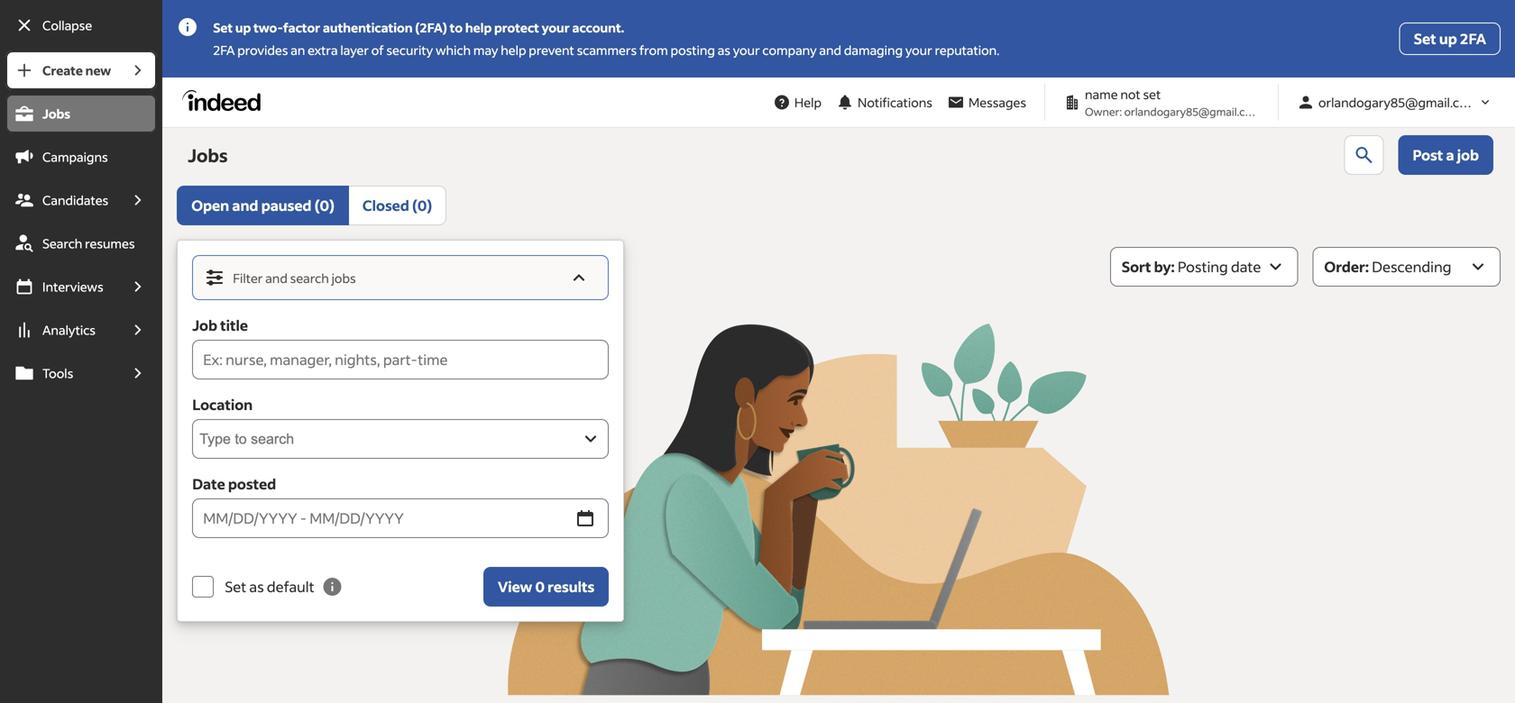 Task type: vqa. For each thing, say whether or not it's contained in the screenshot.
an
yes



Task type: locate. For each thing, give the bounding box(es) containing it.
and right company
[[819, 42, 842, 58]]

search
[[42, 235, 82, 252]]

factor
[[283, 19, 320, 36]]

post a job
[[1413, 146, 1479, 164]]

job
[[1457, 146, 1479, 164]]

orlandogary85@gmail.com up the post
[[1319, 94, 1478, 110]]

0 horizontal spatial orlandogary85@gmail.com
[[1124, 105, 1261, 119]]

authentication
[[323, 19, 413, 36]]

provides
[[237, 42, 288, 58]]

and right filter
[[265, 270, 288, 286]]

set
[[1143, 86, 1161, 102]]

1 horizontal spatial (0)
[[412, 196, 432, 215]]

help
[[465, 19, 492, 36], [501, 42, 526, 58]]

set for set as default
[[225, 578, 246, 596]]

1 horizontal spatial 2fa
[[1460, 29, 1486, 48]]

set inside set up two-factor authentication (2fa) to help protect your account. 2fa provides an extra layer of security which may help prevent scammers from posting as your company and damaging your reputation.
[[213, 19, 233, 36]]

jobs
[[42, 106, 70, 122], [188, 143, 228, 167]]

0 vertical spatial and
[[819, 42, 842, 58]]

set up 2fa
[[1414, 29, 1486, 48]]

and for open and paused (0)
[[232, 196, 258, 215]]

your
[[542, 19, 570, 36], [733, 42, 760, 58], [905, 42, 932, 58]]

0 horizontal spatial up
[[235, 19, 251, 36]]

name not set owner: orlandogary85@gmail.com element
[[1056, 85, 1267, 120]]

set up orlandogary85@gmail.com popup button
[[1414, 29, 1436, 48]]

collapse advanced search image
[[568, 267, 590, 289]]

set up two-factor authentication (2fa) to help protect your account. 2fa provides an extra layer of security which may help prevent scammers from posting as your company and damaging your reputation.
[[213, 19, 1000, 58]]

(0)
[[314, 196, 335, 215], [412, 196, 432, 215]]

Location field
[[200, 427, 573, 452]]

set for set up two-factor authentication (2fa) to help protect your account. 2fa provides an extra layer of security which may help prevent scammers from posting as your company and damaging your reputation.
[[213, 19, 233, 36]]

posting
[[1178, 258, 1228, 276]]

messages link
[[940, 86, 1034, 119]]

reputation.
[[935, 42, 1000, 58]]

help down protect
[[501, 42, 526, 58]]

set left default
[[225, 578, 246, 596]]

set left two-
[[213, 19, 233, 36]]

jobs
[[332, 270, 356, 286]]

date
[[1231, 258, 1261, 276]]

up
[[235, 19, 251, 36], [1439, 29, 1457, 48]]

and
[[819, 42, 842, 58], [232, 196, 258, 215], [265, 270, 288, 286]]

0 horizontal spatial 2fa
[[213, 42, 235, 58]]

by:
[[1154, 258, 1175, 276]]

from
[[639, 42, 668, 58]]

layer
[[340, 42, 369, 58]]

up up orlandogary85@gmail.com popup button
[[1439, 29, 1457, 48]]

job
[[192, 316, 217, 335]]

2 vertical spatial and
[[265, 270, 288, 286]]

filter and search jobs
[[233, 270, 356, 286]]

orlandogary85@gmail.com down set
[[1124, 105, 1261, 119]]

set inside set up 2fa link
[[1414, 29, 1436, 48]]

create new link
[[5, 51, 119, 90]]

an
[[291, 42, 305, 58]]

1 horizontal spatial up
[[1439, 29, 1457, 48]]

0 horizontal spatial (0)
[[314, 196, 335, 215]]

1 horizontal spatial jobs
[[188, 143, 228, 167]]

1 vertical spatial as
[[249, 578, 264, 596]]

as
[[718, 42, 731, 58], [249, 578, 264, 596]]

search resumes link
[[5, 224, 157, 263]]

view 0 results button
[[483, 567, 609, 607]]

company
[[762, 42, 817, 58]]

help button
[[766, 86, 829, 119]]

0 horizontal spatial your
[[542, 19, 570, 36]]

create new
[[42, 62, 111, 78]]

set as default
[[225, 578, 314, 596]]

more info image
[[322, 576, 343, 598]]

up inside set up two-factor authentication (2fa) to help protect your account. 2fa provides an extra layer of security which may help prevent scammers from posting as your company and damaging your reputation.
[[235, 19, 251, 36]]

as left default
[[249, 578, 264, 596]]

2 horizontal spatial your
[[905, 42, 932, 58]]

name
[[1085, 86, 1118, 102]]

up left two-
[[235, 19, 251, 36]]

0 horizontal spatial jobs
[[42, 106, 70, 122]]

analytics link
[[5, 310, 119, 350]]

Job title text field
[[192, 340, 609, 380]]

(0) right paused
[[314, 196, 335, 215]]

menu bar
[[0, 51, 163, 704]]

0 horizontal spatial help
[[465, 19, 492, 36]]

search candidates image
[[1353, 144, 1375, 166]]

create
[[42, 62, 83, 78]]

2 horizontal spatial and
[[819, 42, 842, 58]]

not
[[1121, 86, 1141, 102]]

0 horizontal spatial and
[[232, 196, 258, 215]]

results
[[548, 578, 595, 596]]

1 horizontal spatial as
[[718, 42, 731, 58]]

1 vertical spatial jobs
[[188, 143, 228, 167]]

post a job link
[[1398, 135, 1494, 175]]

a
[[1446, 146, 1454, 164]]

paused
[[261, 196, 312, 215]]

orlandogary85@gmail.com
[[1319, 94, 1478, 110], [1124, 105, 1261, 119]]

name not set owner: orlandogary85@gmail.com
[[1085, 86, 1261, 119]]

1 vertical spatial and
[[232, 196, 258, 215]]

open and paused (0)
[[191, 196, 335, 215]]

campaigns
[[42, 149, 108, 165]]

help right to
[[465, 19, 492, 36]]

your right the damaging
[[905, 42, 932, 58]]

0 vertical spatial jobs
[[42, 106, 70, 122]]

set up 2fa link
[[1399, 23, 1501, 55]]

0 vertical spatial as
[[718, 42, 731, 58]]

1 horizontal spatial help
[[501, 42, 526, 58]]

0 vertical spatial help
[[465, 19, 492, 36]]

descending
[[1372, 258, 1452, 276]]

set
[[213, 19, 233, 36], [1414, 29, 1436, 48], [225, 578, 246, 596]]

as right posting
[[718, 42, 731, 58]]

1 horizontal spatial orlandogary85@gmail.com
[[1319, 94, 1478, 110]]

your up prevent
[[542, 19, 570, 36]]

title
[[220, 316, 248, 335]]

1 horizontal spatial and
[[265, 270, 288, 286]]

filter and search jobs element
[[193, 256, 608, 299]]

2fa
[[1460, 29, 1486, 48], [213, 42, 235, 58]]

jobs down create new link
[[42, 106, 70, 122]]

tools link
[[5, 354, 119, 393]]

0 horizontal spatial as
[[249, 578, 264, 596]]

orlandogary85@gmail.com inside popup button
[[1319, 94, 1478, 110]]

2 (0) from the left
[[412, 196, 432, 215]]

search
[[290, 270, 329, 286]]

jobs up open
[[188, 143, 228, 167]]

search resumes
[[42, 235, 135, 252]]

campaigns link
[[5, 137, 157, 177]]

orlandogary85@gmail.com button
[[1290, 86, 1501, 119]]

orlandogary85@gmail.com inside "name not set owner: orlandogary85@gmail.com"
[[1124, 105, 1261, 119]]

posting
[[671, 42, 715, 58]]

order: descending
[[1324, 258, 1452, 276]]

set for set up 2fa
[[1414, 29, 1436, 48]]

your left company
[[733, 42, 760, 58]]

and right open
[[232, 196, 258, 215]]

None checkbox
[[192, 576, 214, 598]]

(0) right closed
[[412, 196, 432, 215]]

as inside set up two-factor authentication (2fa) to help protect your account. 2fa provides an extra layer of security which may help prevent scammers from posting as your company and damaging your reputation.
[[718, 42, 731, 58]]

post
[[1413, 146, 1443, 164]]

location
[[192, 395, 253, 414]]

indeed home image
[[182, 90, 269, 111]]



Task type: describe. For each thing, give the bounding box(es) containing it.
1 (0) from the left
[[314, 196, 335, 215]]

date
[[192, 475, 225, 493]]

damaging
[[844, 42, 903, 58]]

view
[[498, 578, 532, 596]]

protect
[[494, 19, 539, 36]]

up for 2fa
[[1439, 29, 1457, 48]]

0
[[535, 578, 545, 596]]

messages
[[969, 94, 1026, 110]]

menu bar containing create new
[[0, 51, 163, 704]]

tools
[[42, 365, 73, 382]]

choose a date image
[[575, 508, 596, 529]]

expand image
[[580, 428, 602, 450]]

posted
[[228, 475, 276, 493]]

notifications
[[858, 94, 933, 110]]

closed
[[362, 196, 409, 215]]

new
[[85, 62, 111, 78]]

help
[[795, 94, 822, 110]]

to
[[450, 19, 463, 36]]

date posted
[[192, 475, 276, 493]]

up for two-
[[235, 19, 251, 36]]

jobs link
[[5, 94, 157, 133]]

(2fa)
[[415, 19, 447, 36]]

interviews
[[42, 279, 103, 295]]

closed (0)
[[362, 196, 432, 215]]

candidates link
[[5, 180, 119, 220]]

sort
[[1122, 258, 1151, 276]]

prevent
[[529, 42, 574, 58]]

two-
[[254, 19, 283, 36]]

job title
[[192, 316, 248, 335]]

collapse
[[42, 17, 92, 33]]

owner:
[[1085, 105, 1122, 119]]

interviews link
[[5, 267, 119, 307]]

2fa inside set up two-factor authentication (2fa) to help protect your account. 2fa provides an extra layer of security which may help prevent scammers from posting as your company and damaging your reputation.
[[213, 42, 235, 58]]

account.
[[572, 19, 624, 36]]

Date posted field
[[192, 499, 569, 538]]

candidates
[[42, 192, 108, 208]]

order:
[[1324, 258, 1369, 276]]

1 horizontal spatial your
[[733, 42, 760, 58]]

jobs inside menu bar
[[42, 106, 70, 122]]

1 vertical spatial help
[[501, 42, 526, 58]]

collapse button
[[5, 5, 157, 45]]

which
[[436, 42, 471, 58]]

analytics
[[42, 322, 96, 338]]

may
[[473, 42, 498, 58]]

and inside set up two-factor authentication (2fa) to help protect your account. 2fa provides an extra layer of security which may help prevent scammers from posting as your company and damaging your reputation.
[[819, 42, 842, 58]]

extra
[[308, 42, 338, 58]]

open
[[191, 196, 229, 215]]

scammers
[[577, 42, 637, 58]]

sort by: posting date
[[1122, 258, 1261, 276]]

view 0 results
[[498, 578, 595, 596]]

notifications button
[[829, 83, 940, 122]]

resumes
[[85, 235, 135, 252]]

security
[[386, 42, 433, 58]]

of
[[371, 42, 384, 58]]

and for filter and search jobs
[[265, 270, 288, 286]]

default
[[267, 578, 314, 596]]

filter
[[233, 270, 263, 286]]



